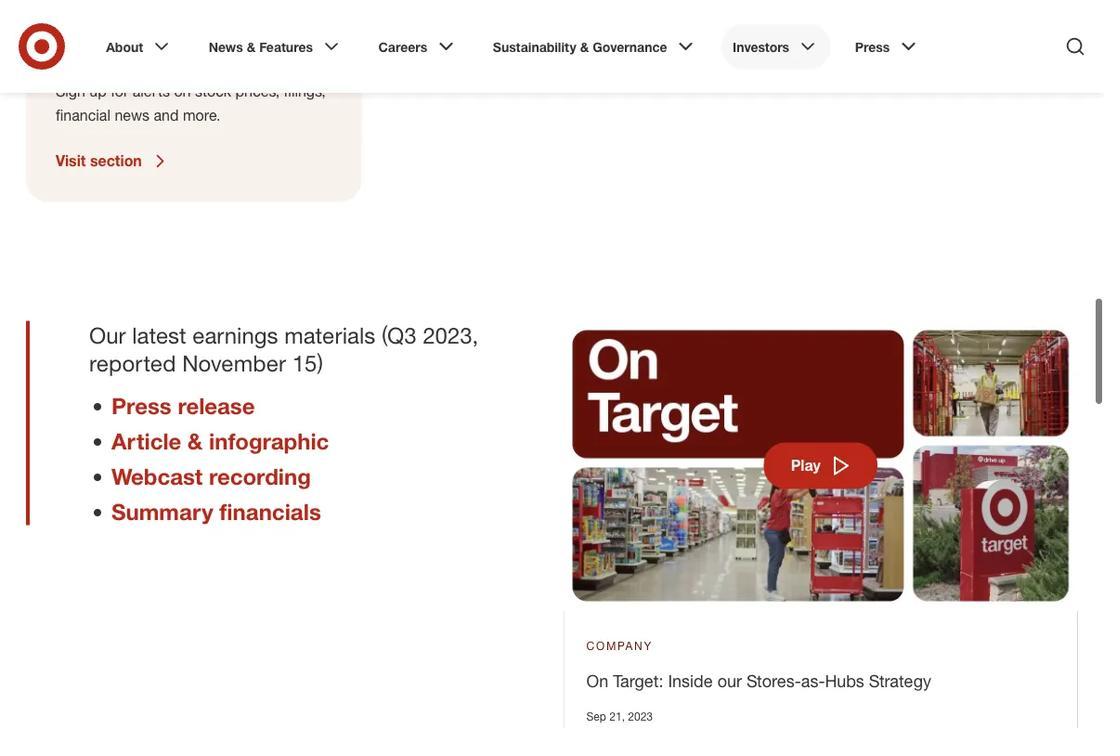 Task type: describe. For each thing, give the bounding box(es) containing it.
sep
[[587, 710, 607, 724]]

sustainability & governance
[[493, 38, 668, 55]]

& for sustainability
[[580, 38, 589, 55]]

sign
[[56, 82, 85, 100]]

financials
[[220, 498, 321, 525]]

careers link
[[367, 24, 469, 69]]

press for press release article & infographic webcast recording summary financials
[[111, 392, 172, 419]]

financial
[[56, 106, 111, 124]]

materials
[[284, 321, 376, 348]]

on target: inside our stores-as-hubs strategy link
[[587, 671, 932, 691]]

article
[[111, 427, 181, 454]]

on
[[174, 82, 191, 100]]

our latest earnings materials (q3 2023, reported november 15)
[[89, 321, 479, 376]]

on target: inside our stores-as-hubs strategy image
[[564, 321, 1079, 611]]

about link
[[95, 24, 184, 69]]

reported
[[89, 349, 176, 376]]

investor
[[56, 37, 141, 64]]

investor email alerts
[[56, 37, 276, 64]]

play
[[791, 457, 821, 475]]

alerts
[[212, 37, 276, 64]]

earnings
[[193, 321, 278, 348]]

21,
[[610, 710, 625, 724]]

infographic
[[209, 427, 329, 454]]

up
[[90, 82, 107, 100]]

recording
[[209, 463, 311, 490]]

visit
[[56, 152, 86, 170]]

more.
[[183, 106, 221, 124]]

webcast recording link
[[111, 463, 311, 490]]

section
[[90, 152, 142, 170]]

press for press
[[855, 38, 890, 55]]

sep 21, 2023
[[587, 710, 653, 724]]

on
[[587, 671, 609, 691]]

stores-
[[747, 671, 802, 691]]

on target: inside our stores-as-hubs strategy
[[587, 671, 932, 691]]

filings,
[[284, 82, 326, 100]]

stock
[[195, 82, 231, 100]]

webcast
[[111, 463, 203, 490]]

company
[[587, 639, 653, 653]]

as-
[[802, 671, 825, 691]]

careers
[[379, 38, 428, 55]]



Task type: locate. For each thing, give the bounding box(es) containing it.
& inside news & features link
[[247, 38, 256, 55]]

2023
[[628, 710, 653, 724]]

press
[[855, 38, 890, 55], [111, 392, 172, 419]]

1 horizontal spatial &
[[247, 38, 256, 55]]

governance
[[593, 38, 668, 55]]

press link
[[844, 24, 932, 69]]

& right news
[[247, 38, 256, 55]]

our
[[718, 671, 742, 691]]

&
[[247, 38, 256, 55], [580, 38, 589, 55], [188, 427, 203, 454]]

visit section link
[[56, 150, 332, 172]]

1 horizontal spatial press
[[855, 38, 890, 55]]

& down press release link at the left of page
[[188, 427, 203, 454]]

investors link
[[722, 24, 831, 69]]

1 vertical spatial press
[[111, 392, 172, 419]]

alerts
[[133, 82, 170, 100]]

& inside sustainability & governance link
[[580, 38, 589, 55]]

& for news
[[247, 38, 256, 55]]

news & features link
[[197, 24, 354, 69]]

2 horizontal spatial &
[[580, 38, 589, 55]]

about
[[106, 38, 143, 55]]

company link
[[587, 638, 653, 654]]

november
[[182, 349, 286, 376]]

2023,
[[423, 321, 479, 348]]

summary financials link
[[111, 498, 321, 525]]

inside
[[668, 671, 713, 691]]

and
[[154, 106, 179, 124]]

sustainability
[[493, 38, 577, 55]]

sustainability & governance link
[[482, 24, 709, 69]]

news & features
[[209, 38, 313, 55]]

15)
[[292, 349, 323, 376]]

sign up for alerts on stock prices, filings, financial news and more.
[[56, 82, 326, 124]]

news
[[115, 106, 150, 124]]

& left governance at the top of page
[[580, 38, 589, 55]]

news
[[209, 38, 243, 55]]

email
[[147, 37, 206, 64]]

0 horizontal spatial press
[[111, 392, 172, 419]]

visit section
[[56, 152, 142, 170]]

0 vertical spatial press
[[855, 38, 890, 55]]

press inside press release article & infographic webcast recording summary financials
[[111, 392, 172, 419]]

latest
[[132, 321, 186, 348]]

release
[[178, 392, 255, 419]]

play button
[[764, 443, 878, 489]]

for
[[111, 82, 128, 100]]

investors
[[733, 38, 790, 55]]

press release article & infographic webcast recording summary financials
[[111, 392, 329, 525]]

press release link
[[111, 392, 255, 419]]

& inside press release article & infographic webcast recording summary financials
[[188, 427, 203, 454]]

prices,
[[236, 82, 280, 100]]

target:
[[613, 671, 664, 691]]

hubs
[[825, 671, 865, 691]]

article & infographic link
[[111, 427, 329, 454]]

strategy
[[870, 671, 932, 691]]

features
[[259, 38, 313, 55]]

our
[[89, 321, 126, 348]]

summary
[[111, 498, 213, 525]]

(q3
[[382, 321, 417, 348]]

0 horizontal spatial &
[[188, 427, 203, 454]]



Task type: vqa. For each thing, say whether or not it's contained in the screenshot.
on at the left top
yes



